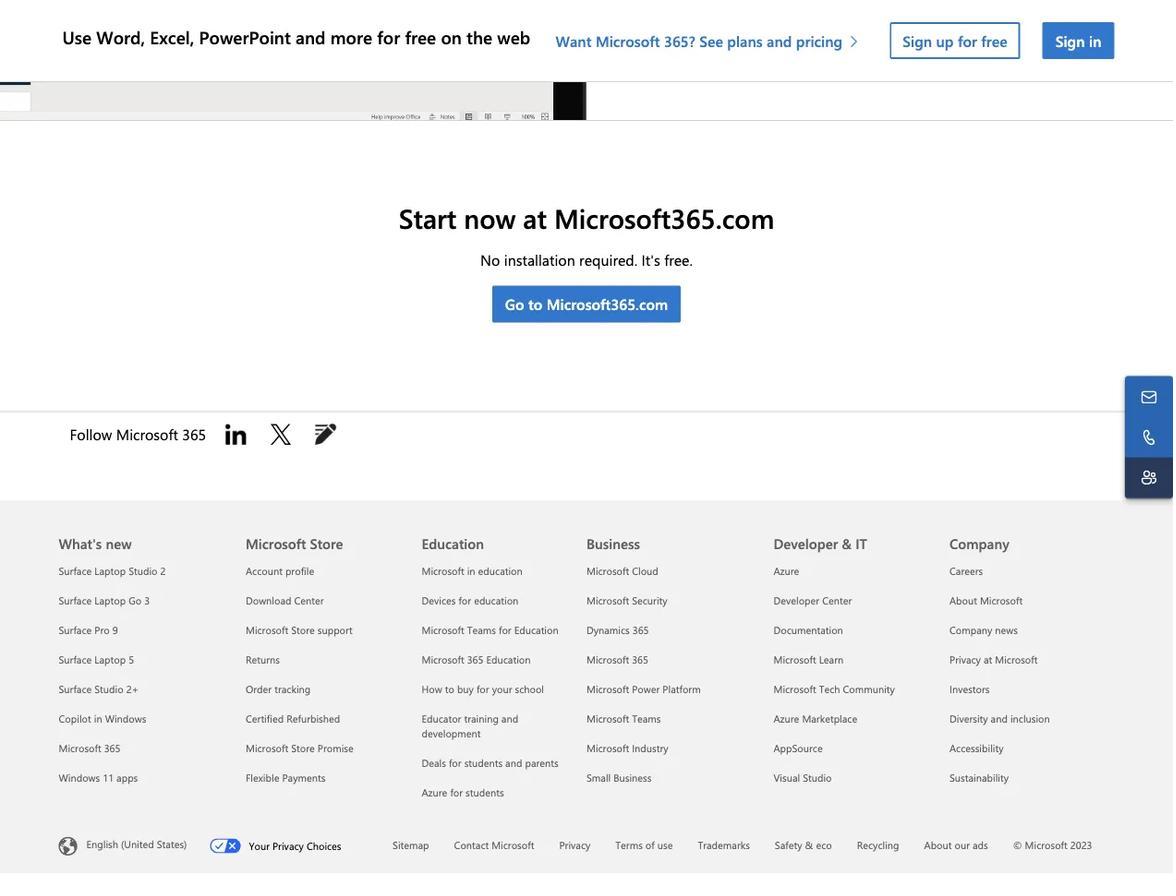 Task type: describe. For each thing, give the bounding box(es) containing it.
sustainability
[[949, 772, 1009, 786]]

about for about our ads
[[924, 839, 952, 853]]

microsoft store support link
[[246, 624, 352, 638]]

learn
[[819, 654, 844, 667]]

use word, excel, powerpoint and more for free on the web
[[62, 25, 530, 49]]

trademarks link
[[698, 839, 750, 853]]

order tracking link
[[246, 683, 311, 697]]

go inside footer resource links element
[[129, 594, 141, 608]]

twitter logo image
[[266, 420, 296, 450]]

industry
[[632, 742, 668, 756]]

our
[[955, 839, 970, 853]]

sign up for free link
[[890, 22, 1020, 59]]

company heading
[[949, 502, 1103, 557]]

teams for microsoft teams for education
[[467, 624, 496, 638]]

about our ads link
[[924, 839, 988, 853]]

inclusion
[[1010, 713, 1050, 727]]

microsoft up microsoft security "link"
[[587, 565, 629, 579]]

english (united states) link
[[59, 836, 209, 858]]

platform
[[663, 683, 701, 697]]

1 vertical spatial business
[[614, 772, 652, 786]]

power
[[632, 683, 660, 697]]

eco
[[816, 839, 832, 853]]

school
[[515, 683, 544, 697]]

microsoft up how
[[422, 654, 464, 667]]

privacy for privacy at microsoft
[[949, 654, 981, 667]]

for right devices
[[458, 594, 471, 608]]

sitemap
[[393, 839, 429, 853]]

sitemap link
[[393, 839, 429, 853]]

11
[[103, 772, 114, 786]]

privacy link
[[559, 839, 590, 853]]

diversity
[[949, 713, 988, 727]]

surface laptop 5 link
[[59, 654, 134, 667]]

training
[[464, 713, 499, 727]]

microsoft up microsoft industry
[[587, 713, 629, 727]]

now
[[464, 200, 516, 236]]

surface for surface laptop 5
[[59, 654, 92, 667]]

start
[[399, 200, 457, 236]]

sign for sign up for free
[[903, 30, 932, 50]]

company for company
[[949, 535, 1009, 553]]

azure for azure link
[[774, 565, 799, 579]]

visual
[[774, 772, 800, 786]]

microsoft down news
[[995, 654, 1038, 667]]

microsoft learn
[[774, 654, 844, 667]]

education for devices for education
[[474, 594, 518, 608]]

and right plans
[[767, 30, 792, 50]]

windows 11 apps
[[59, 772, 138, 786]]

a surface tablet displaying a presentation in powerpoint on the web image
[[0, 0, 587, 120]]

careers
[[949, 565, 983, 579]]

0 horizontal spatial privacy
[[272, 840, 304, 854]]

& for it
[[842, 535, 852, 553]]

want
[[556, 30, 592, 50]]

developer center link
[[774, 594, 852, 608]]

1 horizontal spatial go
[[505, 295, 524, 315]]

download center link
[[246, 594, 324, 608]]

azure for azure marketplace
[[774, 713, 799, 727]]

surface laptop 5
[[59, 654, 134, 667]]

1 vertical spatial education
[[514, 624, 559, 638]]

microsoft security link
[[587, 594, 667, 608]]

teams for microsoft teams
[[632, 713, 661, 727]]

required.
[[579, 250, 637, 270]]

devices for education link
[[422, 594, 518, 608]]

trademarks
[[698, 839, 750, 853]]

0 vertical spatial microsoft 365 link
[[587, 654, 648, 667]]

follow microsoft 365 region
[[59, 413, 362, 457]]

profile
[[285, 565, 314, 579]]

developer for developer & it
[[774, 535, 838, 553]]

dynamics
[[587, 624, 630, 638]]

for right buy
[[477, 683, 489, 697]]

microsoft store promise link
[[246, 742, 354, 756]]

education for microsoft in education
[[478, 565, 523, 579]]

want microsoft 365? see plans and pricing
[[556, 30, 843, 50]]

careers link
[[949, 565, 983, 579]]

laptop for studio
[[94, 565, 126, 579]]

business inside heading
[[587, 535, 640, 553]]

appsource link
[[774, 742, 823, 756]]

visual studio link
[[774, 772, 832, 786]]

in for sign
[[1089, 30, 1101, 50]]

sign up for free
[[903, 30, 1007, 50]]

how
[[422, 683, 442, 697]]

2023
[[1070, 839, 1092, 853]]

azure for students link
[[422, 787, 504, 800]]

store for microsoft store support
[[291, 624, 315, 638]]

terms
[[615, 839, 643, 853]]

center for developer
[[822, 594, 852, 608]]

use
[[657, 839, 673, 853]]

ads
[[973, 839, 988, 853]]

microsoft up microsoft teams link
[[587, 683, 629, 697]]

company news link
[[949, 624, 1018, 638]]

microsoft 365 education
[[422, 654, 531, 667]]

0 vertical spatial studio
[[129, 565, 158, 579]]

azure marketplace
[[774, 713, 857, 727]]

store for microsoft store promise
[[291, 742, 315, 756]]

microsoft365.com inside go to microsoft365.com link
[[546, 295, 668, 315]]

refurbished
[[286, 713, 340, 727]]

investors
[[949, 683, 990, 697]]

download center
[[246, 594, 324, 608]]

surface for surface pro 9
[[59, 624, 92, 638]]

surface pro 9
[[59, 624, 118, 638]]

microsoft down certified
[[246, 742, 288, 756]]

how to buy for your school link
[[422, 683, 544, 697]]

deals for students and parents
[[422, 757, 559, 771]]

linkedin logo image
[[221, 420, 251, 450]]

studio for surface studio 2+
[[94, 683, 123, 697]]

microsoft 365 for bottom microsoft 365 link
[[59, 742, 121, 756]]

store for microsoft store
[[310, 535, 343, 553]]

microsoft up dynamics
[[587, 594, 629, 608]]

diversity and inclusion
[[949, 713, 1050, 727]]

and left parents
[[505, 757, 522, 771]]

for up microsoft 365 education
[[499, 624, 511, 638]]

privacy for privacy link
[[559, 839, 590, 853]]

copilot in windows link
[[59, 713, 146, 727]]

promise
[[318, 742, 354, 756]]

states)
[[157, 839, 187, 852]]

microsoft 365 education link
[[422, 654, 531, 667]]

microsoft down copilot
[[59, 742, 101, 756]]

terms of use
[[615, 839, 673, 853]]

up
[[936, 30, 954, 50]]

your privacy choices link
[[209, 836, 363, 854]]

copilot in windows
[[59, 713, 146, 727]]

surface laptop studio 2 link
[[59, 565, 166, 579]]

(united
[[121, 839, 154, 852]]

to for how
[[445, 683, 454, 697]]

at inside footer resource links element
[[984, 654, 992, 667]]

developer center
[[774, 594, 852, 608]]

microsoft store heading
[[246, 502, 399, 557]]

microsoft down download
[[246, 624, 288, 638]]

students for deals
[[464, 757, 503, 771]]

order tracking
[[246, 683, 311, 697]]

developer & it
[[774, 535, 867, 553]]



Task type: vqa. For each thing, say whether or not it's contained in the screenshot.


Task type: locate. For each thing, give the bounding box(es) containing it.
store up payments
[[291, 742, 315, 756]]

developer down azure link
[[774, 594, 819, 608]]

1 vertical spatial azure
[[774, 713, 799, 727]]

recycling link
[[857, 839, 899, 853]]

support
[[318, 624, 352, 638]]

1 company from the top
[[949, 535, 1009, 553]]

studio left 2
[[129, 565, 158, 579]]

microsoft tech community link
[[774, 683, 895, 697]]

california consumer privacy act (ccpa) opt-out icon image
[[209, 840, 249, 854]]

surface up copilot
[[59, 683, 92, 697]]

company news
[[949, 624, 1018, 638]]

1 laptop from the top
[[94, 565, 126, 579]]

microsoft right ©
[[1025, 839, 1067, 853]]

microsoft store
[[246, 535, 343, 553]]

sign
[[903, 30, 932, 50], [1055, 30, 1085, 50]]

surface for surface studio 2+
[[59, 683, 92, 697]]

store up profile
[[310, 535, 343, 553]]

microsoft right follow
[[116, 425, 178, 445]]

0 horizontal spatial teams
[[467, 624, 496, 638]]

0 horizontal spatial free
[[405, 25, 436, 49]]

1 vertical spatial microsoft 365 link
[[59, 742, 121, 756]]

1 horizontal spatial sign
[[1055, 30, 1085, 50]]

surface studio 2+
[[59, 683, 139, 697]]

1 horizontal spatial microsoft 365
[[587, 654, 648, 667]]

developer for developer center
[[774, 594, 819, 608]]

developer inside heading
[[774, 535, 838, 553]]

in for copilot
[[94, 713, 102, 727]]

recycling
[[857, 839, 899, 853]]

and left more
[[296, 25, 326, 49]]

english (united states)
[[86, 839, 187, 852]]

and right diversity
[[991, 713, 1008, 727]]

tech
[[819, 683, 840, 697]]

1 vertical spatial studio
[[94, 683, 123, 697]]

about for about microsoft
[[949, 594, 977, 608]]

to down installation
[[528, 295, 542, 315]]

1 vertical spatial &
[[805, 839, 813, 853]]

2 horizontal spatial studio
[[803, 772, 832, 786]]

0 vertical spatial to
[[528, 295, 542, 315]]

4 surface from the top
[[59, 654, 92, 667]]

laptop for 5
[[94, 654, 126, 667]]

microsoft 365 for the topmost microsoft 365 link
[[587, 654, 648, 667]]

company inside heading
[[949, 535, 1009, 553]]

microsoft up devices
[[422, 565, 464, 579]]

3 surface from the top
[[59, 624, 92, 638]]

microsoft 365 link up windows 11 apps
[[59, 742, 121, 756]]

about down careers
[[949, 594, 977, 608]]

your
[[492, 683, 512, 697]]

2 vertical spatial azure
[[422, 787, 447, 800]]

1 sign from the left
[[903, 30, 932, 50]]

azure up appsource 'link'
[[774, 713, 799, 727]]

0 horizontal spatial &
[[805, 839, 813, 853]]

surface up surface pro 9 link
[[59, 594, 92, 608]]

1 horizontal spatial privacy
[[559, 839, 590, 853]]

0 horizontal spatial microsoft 365
[[59, 742, 121, 756]]

surface laptop go 3 link
[[59, 594, 150, 608]]

microsoft up news
[[980, 594, 1023, 608]]

studio for visual studio
[[803, 772, 832, 786]]

1 vertical spatial microsoft 365
[[59, 742, 121, 756]]

small business
[[587, 772, 652, 786]]

excel,
[[150, 25, 194, 49]]

education
[[422, 535, 484, 553], [514, 624, 559, 638], [486, 654, 531, 667]]

store left support
[[291, 624, 315, 638]]

education heading
[[422, 502, 575, 557]]

for right more
[[377, 25, 400, 49]]

for right up
[[958, 30, 977, 50]]

at
[[523, 200, 547, 236], [984, 654, 992, 667]]

what's new
[[59, 535, 132, 553]]

0 vertical spatial developer
[[774, 535, 838, 553]]

0 vertical spatial in
[[1089, 30, 1101, 50]]

1 vertical spatial students
[[466, 787, 504, 800]]

copilot
[[59, 713, 91, 727]]

studio left "2+"
[[94, 683, 123, 697]]

& left eco
[[805, 839, 813, 853]]

0 vertical spatial microsoft 365
[[587, 654, 648, 667]]

to for go
[[528, 295, 542, 315]]

privacy right your
[[272, 840, 304, 854]]

to inside footer resource links element
[[445, 683, 454, 697]]

2 center from the left
[[822, 594, 852, 608]]

1 vertical spatial education
[[474, 594, 518, 608]]

2 vertical spatial in
[[94, 713, 102, 727]]

company
[[949, 535, 1009, 553], [949, 624, 992, 638]]

microsoft power platform link
[[587, 683, 701, 697]]

developer up azure link
[[774, 535, 838, 553]]

1 horizontal spatial center
[[822, 594, 852, 608]]

0 horizontal spatial in
[[94, 713, 102, 727]]

9
[[112, 624, 118, 638]]

0 vertical spatial business
[[587, 535, 640, 553]]

2 surface from the top
[[59, 594, 92, 608]]

your privacy choices
[[249, 840, 341, 854]]

go left 3
[[129, 594, 141, 608]]

microsoft left the 365?
[[596, 30, 660, 50]]

5 surface from the top
[[59, 683, 92, 697]]

1 horizontal spatial microsoft 365 link
[[587, 654, 648, 667]]

1 horizontal spatial studio
[[129, 565, 158, 579]]

azure down deals
[[422, 787, 447, 800]]

privacy left terms
[[559, 839, 590, 853]]

microsoft 365 link down dynamics 365 link
[[587, 654, 648, 667]]

microsoft 365
[[587, 654, 648, 667], [59, 742, 121, 756]]

microsoft down dynamics
[[587, 654, 629, 667]]

1 center from the left
[[294, 594, 324, 608]]

business heading
[[587, 502, 751, 557]]

0 vertical spatial teams
[[467, 624, 496, 638]]

business down microsoft industry
[[614, 772, 652, 786]]

1 vertical spatial go
[[129, 594, 141, 608]]

windows left 11 in the bottom left of the page
[[59, 772, 100, 786]]

1 horizontal spatial &
[[842, 535, 852, 553]]

microsoft teams
[[587, 713, 661, 727]]

1 vertical spatial laptop
[[94, 594, 126, 608]]

powerpoint
[[199, 25, 291, 49]]

365 up 11 in the bottom left of the page
[[104, 742, 121, 756]]

center up documentation link
[[822, 594, 852, 608]]

laptop for go
[[94, 594, 126, 608]]

and right training on the bottom left of page
[[501, 713, 518, 727]]

microsoft teams link
[[587, 713, 661, 727]]

students up azure for students link
[[464, 757, 503, 771]]

0 vertical spatial windows
[[105, 713, 146, 727]]

0 horizontal spatial at
[[523, 200, 547, 236]]

1 horizontal spatial in
[[467, 565, 475, 579]]

for right deals
[[449, 757, 461, 771]]

studio right visual
[[803, 772, 832, 786]]

new
[[106, 535, 132, 553]]

& left it
[[842, 535, 852, 553]]

1 vertical spatial developer
[[774, 594, 819, 608]]

365 left linkedin logo
[[182, 425, 206, 445]]

tracking
[[274, 683, 311, 697]]

microsoft cloud
[[587, 565, 658, 579]]

3
[[144, 594, 150, 608]]

& inside heading
[[842, 535, 852, 553]]

on
[[441, 25, 462, 49]]

sign for sign in
[[1055, 30, 1085, 50]]

students down deals for students and parents link
[[466, 787, 504, 800]]

&
[[842, 535, 852, 553], [805, 839, 813, 853]]

contact
[[454, 839, 489, 853]]

microsoft 365 down dynamics 365 link
[[587, 654, 648, 667]]

0 vertical spatial students
[[464, 757, 503, 771]]

sustainability link
[[949, 772, 1009, 786]]

microsoft in education link
[[422, 565, 523, 579]]

azure link
[[774, 565, 799, 579]]

your
[[249, 840, 270, 854]]

microsoft
[[596, 30, 660, 50], [116, 425, 178, 445], [246, 535, 306, 553], [422, 565, 464, 579], [587, 565, 629, 579], [587, 594, 629, 608], [980, 594, 1023, 608], [246, 624, 288, 638], [422, 624, 464, 638], [422, 654, 464, 667], [587, 654, 629, 667], [774, 654, 816, 667], [995, 654, 1038, 667], [587, 683, 629, 697], [774, 683, 816, 697], [587, 713, 629, 727], [59, 742, 101, 756], [246, 742, 288, 756], [587, 742, 629, 756], [492, 839, 534, 853], [1025, 839, 1067, 853]]

education up school
[[514, 624, 559, 638]]

microsoft down microsoft learn "link"
[[774, 683, 816, 697]]

2 vertical spatial store
[[291, 742, 315, 756]]

2+
[[126, 683, 139, 697]]

1 horizontal spatial teams
[[632, 713, 661, 727]]

students for azure
[[466, 787, 504, 800]]

2 laptop from the top
[[94, 594, 126, 608]]

web
[[497, 25, 530, 49]]

surface down what's
[[59, 565, 92, 579]]

microsoft power platform
[[587, 683, 701, 697]]

2 company from the top
[[949, 624, 992, 638]]

company down about microsoft
[[949, 624, 992, 638]]

teams up microsoft 365 education
[[467, 624, 496, 638]]

1 horizontal spatial at
[[984, 654, 992, 667]]

business up microsoft cloud
[[587, 535, 640, 553]]

teams
[[467, 624, 496, 638], [632, 713, 661, 727]]

certified refurbished link
[[246, 713, 340, 727]]

1 developer from the top
[[774, 535, 838, 553]]

1 vertical spatial company
[[949, 624, 992, 638]]

laptop down new
[[94, 565, 126, 579]]

small
[[587, 772, 611, 786]]

0 horizontal spatial go
[[129, 594, 141, 608]]

privacy inside footer resource links element
[[949, 654, 981, 667]]

footer resource links element
[[0, 502, 1173, 808]]

2 vertical spatial studio
[[803, 772, 832, 786]]

deals
[[422, 757, 446, 771]]

surface left pro
[[59, 624, 92, 638]]

microsoft inside region
[[116, 425, 178, 445]]

company up careers link
[[949, 535, 1009, 553]]

and inside educator training and development
[[501, 713, 518, 727]]

free left on
[[405, 25, 436, 49]]

1 vertical spatial at
[[984, 654, 992, 667]]

privacy at microsoft
[[949, 654, 1038, 667]]

microsoft right contact
[[492, 839, 534, 853]]

about
[[949, 594, 977, 608], [924, 839, 952, 853]]

about inside footer resource links element
[[949, 594, 977, 608]]

education up microsoft in education link
[[422, 535, 484, 553]]

microsoft 365 blog logo image
[[311, 420, 340, 450]]

use word, excel, powerpoint and more for free on the web element
[[59, 0, 1125, 81]]

dynamics 365
[[587, 624, 649, 638]]

0 vertical spatial &
[[842, 535, 852, 553]]

teams down power
[[632, 713, 661, 727]]

1 vertical spatial in
[[467, 565, 475, 579]]

flexible payments link
[[246, 772, 325, 786]]

1 horizontal spatial to
[[528, 295, 542, 315]]

1 vertical spatial microsoft365.com
[[546, 295, 668, 315]]

365 inside region
[[182, 425, 206, 445]]

and
[[296, 25, 326, 49], [767, 30, 792, 50], [501, 713, 518, 727], [991, 713, 1008, 727], [505, 757, 522, 771]]

microsoft 365 up windows 11 apps
[[59, 742, 121, 756]]

more
[[330, 25, 372, 49]]

windows 11 apps link
[[59, 772, 138, 786]]

see
[[699, 30, 723, 50]]

microsoft365.com up it's
[[554, 200, 774, 236]]

about left our at the right of the page
[[924, 839, 952, 853]]

surface for surface laptop go 3
[[59, 594, 92, 608]]

0 horizontal spatial to
[[445, 683, 454, 697]]

at up installation
[[523, 200, 547, 236]]

1 vertical spatial to
[[445, 683, 454, 697]]

microsoft down devices
[[422, 624, 464, 638]]

education up devices for education
[[478, 565, 523, 579]]

0 horizontal spatial studio
[[94, 683, 123, 697]]

flexible
[[246, 772, 279, 786]]

documentation link
[[774, 624, 843, 638]]

& for eco
[[805, 839, 813, 853]]

in for microsoft
[[467, 565, 475, 579]]

plans
[[727, 30, 763, 50]]

to left buy
[[445, 683, 454, 697]]

2 vertical spatial education
[[486, 654, 531, 667]]

laptop left 5
[[94, 654, 126, 667]]

store inside heading
[[310, 535, 343, 553]]

business
[[587, 535, 640, 553], [614, 772, 652, 786]]

1 horizontal spatial free
[[981, 30, 1007, 50]]

0 vertical spatial azure
[[774, 565, 799, 579]]

2 sign from the left
[[1055, 30, 1085, 50]]

education up microsoft teams for education
[[474, 594, 518, 608]]

free.
[[664, 250, 693, 270]]

devices
[[422, 594, 456, 608]]

microsoft tech community
[[774, 683, 895, 697]]

surface for surface laptop studio 2
[[59, 565, 92, 579]]

0 vertical spatial go
[[505, 295, 524, 315]]

1 surface from the top
[[59, 565, 92, 579]]

center down profile
[[294, 594, 324, 608]]

in
[[1089, 30, 1101, 50], [467, 565, 475, 579], [94, 713, 102, 727]]

microsoft down documentation
[[774, 654, 816, 667]]

2 horizontal spatial privacy
[[949, 654, 981, 667]]

microsoft store promise
[[246, 742, 354, 756]]

apps
[[116, 772, 138, 786]]

developer
[[774, 535, 838, 553], [774, 594, 819, 608]]

azure for azure for students
[[422, 787, 447, 800]]

payments
[[282, 772, 325, 786]]

deals for students and parents link
[[422, 757, 559, 771]]

microsoft inside use word, excel, powerpoint and more for free on the web element
[[596, 30, 660, 50]]

diversity and inclusion link
[[949, 713, 1050, 727]]

microsoft industry
[[587, 742, 668, 756]]

1 vertical spatial store
[[291, 624, 315, 638]]

surface down surface pro 9 link
[[59, 654, 92, 667]]

accessibility
[[949, 742, 1004, 756]]

to
[[528, 295, 542, 315], [445, 683, 454, 697]]

windows down "2+"
[[105, 713, 146, 727]]

1 horizontal spatial windows
[[105, 713, 146, 727]]

at down company news 'link'
[[984, 654, 992, 667]]

surface studio 2+ link
[[59, 683, 139, 697]]

0 horizontal spatial windows
[[59, 772, 100, 786]]

0 vertical spatial education
[[422, 535, 484, 553]]

365 up how to buy for your school link
[[467, 654, 484, 667]]

1 vertical spatial about
[[924, 839, 952, 853]]

for down deals for students and parents link
[[450, 787, 463, 800]]

0 horizontal spatial sign
[[903, 30, 932, 50]]

what's new heading
[[59, 502, 224, 557]]

2 horizontal spatial in
[[1089, 30, 1101, 50]]

1 vertical spatial windows
[[59, 772, 100, 786]]

0 vertical spatial about
[[949, 594, 977, 608]]

company for company news
[[949, 624, 992, 638]]

want microsoft 365? see plans and pricing link
[[556, 30, 868, 50]]

microsoft teams for education link
[[422, 624, 559, 638]]

education inside "education" heading
[[422, 535, 484, 553]]

microsoft inside heading
[[246, 535, 306, 553]]

educator training and development link
[[422, 713, 518, 741]]

365 down the security
[[632, 624, 649, 638]]

365 up "microsoft power platform" link at the bottom of page
[[632, 654, 648, 667]]

about microsoft link
[[949, 594, 1023, 608]]

go down installation
[[505, 295, 524, 315]]

3 laptop from the top
[[94, 654, 126, 667]]

free right up
[[981, 30, 1007, 50]]

developer & it heading
[[774, 502, 927, 557]]

1 vertical spatial teams
[[632, 713, 661, 727]]

0 vertical spatial company
[[949, 535, 1009, 553]]

0 vertical spatial microsoft365.com
[[554, 200, 774, 236]]

2 developer from the top
[[774, 594, 819, 608]]

azure up developer center link
[[774, 565, 799, 579]]

privacy up the investors link
[[949, 654, 981, 667]]

0 horizontal spatial microsoft 365 link
[[59, 742, 121, 756]]

365
[[182, 425, 206, 445], [632, 624, 649, 638], [467, 654, 484, 667], [632, 654, 648, 667], [104, 742, 121, 756]]

education up your
[[486, 654, 531, 667]]

microsoft up the "small"
[[587, 742, 629, 756]]

microsoft cloud link
[[587, 565, 658, 579]]

azure marketplace link
[[774, 713, 857, 727]]

laptop down surface laptop studio 2
[[94, 594, 126, 608]]

go to microsoft365.com link
[[492, 286, 681, 323]]

center for microsoft
[[294, 594, 324, 608]]

no installation required. it's free.
[[480, 250, 693, 270]]

word,
[[96, 25, 145, 49]]

go
[[505, 295, 524, 315], [129, 594, 141, 608]]

0 vertical spatial at
[[523, 200, 547, 236]]

microsoft365.com down required.
[[546, 295, 668, 315]]

appsource
[[774, 742, 823, 756]]

2 vertical spatial laptop
[[94, 654, 126, 667]]

documentation
[[774, 624, 843, 638]]

0 vertical spatial store
[[310, 535, 343, 553]]

visual studio
[[774, 772, 832, 786]]

microsoft up account profile link
[[246, 535, 306, 553]]

0 horizontal spatial center
[[294, 594, 324, 608]]

0 vertical spatial laptop
[[94, 565, 126, 579]]

azure for students
[[422, 787, 504, 800]]

0 vertical spatial education
[[478, 565, 523, 579]]



